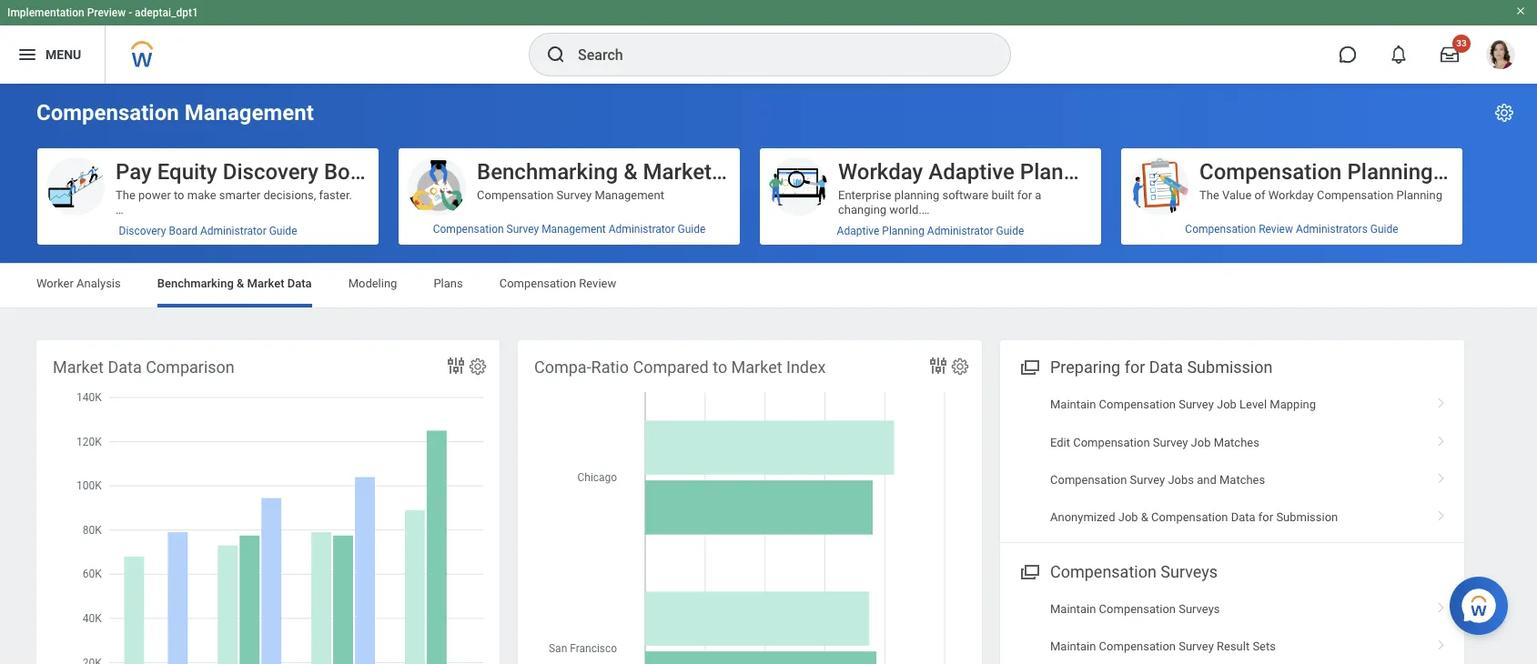 Task type: describe. For each thing, give the bounding box(es) containing it.
compensation survey management
[[477, 188, 665, 202]]

manage
[[1266, 305, 1308, 319]]

planning for financial planning
[[889, 334, 935, 348]]

equity
[[157, 159, 217, 185]]

implementation
[[7, 6, 84, 19]]

justify image
[[16, 44, 38, 66]]

2 vertical spatial make
[[175, 276, 204, 289]]

peer
[[246, 480, 270, 493]]

to right insight at the bottom right of the page
[[1294, 392, 1304, 406]]

data,
[[116, 480, 141, 493]]

compensation up value
[[1200, 159, 1343, 185]]

tons
[[199, 218, 222, 231]]

close environment banner image
[[1516, 5, 1527, 16]]

changes
[[1311, 305, 1357, 319]]

to inside data—you have tons of it, but how do you make sense of it? workday makes it easy to get a complete picture of your finances, people, and operations so you can make more informed decisions.
[[239, 247, 250, 260]]

worker
[[36, 277, 74, 290]]

menu group image
[[1017, 559, 1042, 583]]

budgets
[[144, 480, 187, 493]]

enterprise planning software built for a changing world.
[[839, 188, 1042, 217]]

adaptive planning administrator guide link
[[760, 218, 1102, 245]]

a inside enterprise planning software built for a changing world.
[[1036, 188, 1042, 202]]

compensation survey jobs and matches link
[[1001, 462, 1465, 499]]

inbox large image
[[1441, 46, 1460, 64]]

so
[[116, 276, 129, 289]]

0 vertical spatial management
[[185, 100, 314, 126]]

preview
[[87, 6, 126, 19]]

sets
[[1253, 640, 1277, 654]]

edit compensation survey job matches link
[[1001, 424, 1465, 462]]

compa-ratio compared to market index element
[[518, 341, 983, 665]]

data
[[187, 436, 211, 450]]

management for compensation survey management administrator guide
[[542, 223, 606, 236]]

administrator for pay equity discovery board
[[200, 225, 267, 238]]

execute
[[1383, 305, 1425, 319]]

compensation down compensation planning cycle
[[1318, 188, 1394, 202]]

guide for pay equity discovery board
[[269, 225, 297, 238]]

1 horizontal spatial board
[[324, 159, 382, 185]]

compensation survey management administrator guide link
[[399, 216, 740, 243]]

guide for workday adaptive planning
[[997, 225, 1025, 238]]

management for compensation survey management
[[595, 188, 665, 202]]

business
[[477, 392, 525, 406]]

complete
[[282, 247, 331, 260]]

preparing for data submission
[[1051, 358, 1273, 377]]

0 horizontal spatial benchmarking & market data
[[157, 277, 312, 290]]

use
[[477, 611, 497, 624]]

maintain compensation surveys link
[[1001, 591, 1465, 629]]

software
[[943, 188, 989, 202]]

flexibility to manage changes and execute quickly
[[1200, 305, 1425, 333]]

the power to make smarter decisions, faster.
[[116, 188, 352, 202]]

consistent
[[126, 552, 181, 566]]

job for level
[[1217, 398, 1237, 412]]

benchmarks,
[[273, 480, 340, 493]]

sales
[[839, 611, 867, 624]]

33
[[1457, 38, 1468, 48]]

1 horizontal spatial benchmarking
[[477, 159, 618, 185]]

people,
[[244, 261, 282, 275]]

decisions.
[[288, 276, 341, 289]]

1 horizontal spatial administrator
[[609, 223, 675, 236]]

survey left result
[[1179, 640, 1215, 654]]

it
[[202, 247, 209, 260]]

survey right what
[[507, 223, 539, 236]]

and right analyze on the right bottom of the page
[[1351, 392, 1371, 406]]

administrators
[[1297, 223, 1368, 236]]

menu button
[[0, 25, 105, 84]]

configure and view chart data image for market data comparison
[[445, 355, 467, 377]]

0 vertical spatial you
[[312, 218, 331, 231]]

more
[[207, 276, 234, 289]]

compensation up the edit compensation survey job matches
[[1100, 398, 1176, 412]]

is?
[[517, 218, 532, 231]]

and up peer at the left bottom of page
[[243, 465, 263, 479]]

0 vertical spatial submission
[[1188, 358, 1273, 377]]

enterprise
[[839, 188, 892, 202]]

data inside market data comparison element
[[108, 358, 142, 377]]

your inside data—you have tons of it, but how do you make sense of it? workday makes it easy to get a complete picture of your finances, people, and operations so you can make more informed decisions.
[[169, 261, 191, 275]]

more—into
[[116, 494, 172, 508]]

of right value
[[1255, 188, 1266, 202]]

self-
[[282, 552, 305, 566]]

and inside data—you have tons of it, but how do you make sense of it? workday makes it easy to get a complete picture of your finances, people, and operations so you can make more informed decisions.
[[285, 261, 305, 275]]

bring
[[135, 450, 162, 464]]

survey up jobs
[[1154, 436, 1189, 449]]

maintain for compensation surveys
[[1051, 603, 1097, 616]]

financial
[[839, 334, 886, 348]]

compensation review administrators guide link
[[1122, 216, 1463, 243]]

0 vertical spatial make
[[187, 188, 216, 202]]

discovery inside 'link'
[[119, 225, 166, 238]]

analytics
[[179, 334, 226, 348]]

picture
[[116, 261, 152, 275]]

1 vertical spatial make
[[334, 218, 363, 231]]

plans,
[[213, 480, 243, 493]]

security
[[184, 552, 226, 566]]

for right the preparing
[[1125, 358, 1146, 377]]

0 horizontal spatial you
[[131, 276, 150, 289]]

workforce
[[839, 480, 893, 493]]

to left answer
[[229, 334, 240, 348]]

to inside 'flexibility to manage changes and execute quickly'
[[1252, 305, 1263, 319]]

we
[[116, 450, 132, 464]]

market data comparison
[[53, 358, 235, 377]]

workday inside data—you have tons of it, but how do you make sense of it? workday makes it easy to get a complete picture of your finances, people, and operations so you can make more informed decisions.
[[116, 247, 161, 260]]

compensation down value
[[1186, 223, 1257, 236]]

chevron right image for compensation surveys
[[1431, 634, 1454, 652]]

of left it,
[[225, 218, 236, 231]]

comparison
[[146, 358, 235, 377]]

compensation up pay
[[36, 100, 179, 126]]

operations
[[308, 261, 364, 275]]

0 vertical spatial adaptive
[[929, 159, 1015, 185]]

business benefits
[[477, 392, 571, 406]]

cases
[[500, 611, 533, 624]]

planning for adaptive planning administrator guide
[[883, 225, 925, 238]]

compensation survey management administrator guide
[[433, 223, 706, 236]]

value
[[1223, 188, 1252, 202]]

legacy
[[266, 465, 300, 479]]

benefits
[[528, 392, 571, 406]]

& right plan
[[1275, 218, 1283, 231]]

compensation surveys
[[1051, 563, 1218, 582]]

& up compensation survey management
[[624, 159, 638, 185]]

planning for compensation planning cycle
[[1348, 159, 1434, 185]]

maintain compensation survey result sets link
[[1001, 629, 1465, 665]]

makes
[[164, 247, 199, 260]]

and down application
[[343, 480, 363, 493]]

time
[[1226, 392, 1252, 406]]

to left plan
[[1236, 218, 1246, 231]]

intelligent
[[133, 436, 184, 450]]

and down third-
[[190, 480, 210, 493]]

and inside 'flexibility to manage changes and execute quickly'
[[1360, 305, 1380, 319]]

and inside list
[[1198, 473, 1217, 487]]

chevron right image for for
[[1431, 505, 1454, 523]]

level
[[1240, 398, 1268, 412]]

chevron right image for mapping
[[1431, 392, 1454, 410]]

maintain compensation survey result sets
[[1051, 640, 1277, 654]]

power
[[138, 188, 171, 202]]

menu banner
[[0, 0, 1538, 84]]

configure compa-ratio compared to market index image
[[951, 357, 971, 377]]

single
[[184, 494, 216, 508]]

everything—financial
[[165, 450, 273, 464]]

implementation preview -   adeptai_dpt1
[[7, 6, 198, 19]]

a inside an intelligent data core. we bring everything—financial and workforce transactions, third-party and legacy application data, budgets and plans, peer benchmarks, and more—into a single system.
[[175, 494, 181, 508]]

pay equity discovery board
[[116, 159, 382, 185]]

& down compensation survey jobs and matches on the bottom of the page
[[1142, 511, 1149, 525]]



Task type: locate. For each thing, give the bounding box(es) containing it.
list for preparing for data submission
[[1001, 386, 1465, 537]]

main content containing compensation management
[[0, 84, 1538, 665]]

maintain
[[1051, 398, 1097, 412], [1051, 603, 1097, 616], [1051, 640, 1097, 654]]

administrator inside 'link'
[[200, 225, 267, 238]]

2 horizontal spatial a
[[1036, 188, 1042, 202]]

of up can
[[155, 261, 166, 275]]

management down compensation survey management
[[542, 223, 606, 236]]

0 horizontal spatial the
[[116, 188, 136, 202]]

an
[[116, 436, 130, 450]]

0 horizontal spatial board
[[169, 225, 198, 238]]

1 vertical spatial board
[[169, 225, 198, 238]]

submission down the compensation survey jobs and matches link at the right bottom
[[1277, 511, 1339, 525]]

it
[[507, 218, 514, 231]]

submission up time
[[1188, 358, 1273, 377]]

preparing
[[1051, 358, 1121, 377]]

result
[[1217, 640, 1250, 654]]

3 maintain from the top
[[1051, 640, 1097, 654]]

benchmarking up compensation survey management
[[477, 159, 618, 185]]

compensation up maintain compensation surveys
[[1051, 563, 1157, 582]]

2 chevron right image from the top
[[1431, 467, 1454, 485]]

for inside enterprise planning software built for a changing world.
[[1018, 188, 1033, 202]]

0 horizontal spatial administrator
[[200, 225, 267, 238]]

workforce planning
[[839, 480, 942, 493]]

compensation planning cycle
[[1200, 159, 1493, 185]]

survey up compensation survey management administrator guide
[[557, 188, 592, 202]]

1 list from the top
[[1001, 386, 1465, 537]]

benchmarking
[[477, 159, 618, 185], [157, 277, 234, 290]]

edit compensation survey job matches
[[1051, 436, 1260, 449]]

&
[[624, 159, 638, 185], [1275, 218, 1283, 231], [237, 277, 244, 290], [1142, 511, 1149, 525]]

survey left jobs
[[1131, 473, 1166, 487]]

what
[[477, 218, 504, 231]]

0 vertical spatial workday
[[839, 159, 924, 185]]

discovery board administrator guide link
[[37, 218, 379, 245]]

how
[[271, 218, 293, 231]]

compensation inside tab list
[[500, 277, 576, 290]]

guide inside 'link'
[[269, 225, 297, 238]]

0 horizontal spatial adaptive
[[837, 225, 880, 238]]

maintain down compensation surveys
[[1051, 603, 1097, 616]]

world.
[[890, 203, 922, 217]]

0 vertical spatial review
[[1260, 223, 1294, 236]]

workday up picture
[[116, 247, 161, 260]]

1 horizontal spatial benchmarking & market data
[[477, 159, 763, 185]]

configure and view chart data image
[[445, 355, 467, 377], [928, 355, 950, 377]]

chevron right image inside anonymized job & compensation data for submission link
[[1431, 505, 1454, 523]]

2 horizontal spatial job
[[1217, 398, 1237, 412]]

changing
[[839, 203, 887, 217]]

maintain compensation surveys
[[1051, 603, 1221, 616]]

2 vertical spatial workday
[[116, 247, 161, 260]]

data—you
[[116, 218, 168, 231]]

and up legacy
[[276, 450, 295, 464]]

your right answer
[[284, 334, 307, 348]]

market data comparison element
[[36, 341, 500, 665]]

management up pay equity discovery board
[[185, 100, 314, 126]]

pay
[[116, 159, 152, 185]]

3 chevron right image from the top
[[1431, 634, 1454, 652]]

make right can
[[175, 276, 204, 289]]

0 horizontal spatial submission
[[1188, 358, 1273, 377]]

party
[[213, 465, 240, 479]]

benchmarking & market data
[[477, 159, 763, 185], [157, 277, 312, 290]]

the for pay equity discovery board
[[116, 188, 136, 202]]

to right power
[[174, 188, 184, 202]]

configure market data comparison image
[[468, 357, 488, 377]]

compensation left it
[[433, 223, 504, 236]]

configure and view chart data image inside market data comparison element
[[445, 355, 467, 377]]

do
[[296, 218, 309, 231]]

administrator up easy
[[200, 225, 267, 238]]

1 vertical spatial review
[[579, 277, 617, 290]]

an intelligent data core. we bring everything—financial and workforce transactions, third-party and legacy application data, budgets and plans, peer benchmarks, and more—into a single system.
[[116, 436, 363, 508]]

0 vertical spatial board
[[324, 159, 382, 185]]

1 horizontal spatial adaptive
[[929, 159, 1015, 185]]

you down picture
[[131, 276, 150, 289]]

2 horizontal spatial administrator
[[928, 225, 994, 238]]

for left self-
[[265, 552, 279, 566]]

sense
[[116, 232, 147, 246]]

compensation up anonymized
[[1051, 473, 1128, 487]]

1 chevron right image from the top
[[1431, 392, 1454, 410]]

administrator for workday adaptive planning
[[928, 225, 994, 238]]

a right "get"
[[272, 247, 279, 260]]

workday up ability to plan & define strategy
[[1269, 188, 1315, 202]]

chevron right image inside maintain compensation survey result sets link
[[1431, 634, 1454, 652]]

notifications large image
[[1390, 46, 1409, 64]]

1 horizontal spatial job
[[1192, 436, 1212, 449]]

jobs
[[1169, 473, 1195, 487]]

a right built
[[1036, 188, 1042, 202]]

0 horizontal spatial discovery
[[119, 225, 166, 238]]

to left "get"
[[239, 247, 250, 260]]

workforce
[[298, 450, 351, 464]]

compensation
[[36, 100, 179, 126], [1200, 159, 1343, 185], [477, 188, 554, 202], [1318, 188, 1394, 202], [433, 223, 504, 236], [1186, 223, 1257, 236], [500, 277, 576, 290], [1100, 398, 1176, 412], [1074, 436, 1151, 449], [1051, 473, 1128, 487], [1152, 511, 1229, 525], [1051, 563, 1157, 582], [1100, 603, 1176, 616], [1100, 640, 1176, 654]]

& right more
[[237, 277, 244, 290]]

matches for edit compensation survey job matches
[[1214, 436, 1260, 449]]

1 chevron right image from the top
[[1431, 429, 1454, 448]]

chevron right image inside maintain compensation survey job level mapping link
[[1431, 392, 1454, 410]]

1 vertical spatial chevron right image
[[1431, 596, 1454, 615]]

1 vertical spatial job
[[1192, 436, 1212, 449]]

informed
[[237, 276, 285, 289]]

tab list containing worker analysis
[[18, 264, 1520, 308]]

menu
[[46, 47, 81, 62]]

1 vertical spatial adaptive
[[837, 225, 880, 238]]

compensation survey jobs and matches
[[1051, 473, 1266, 487]]

chevron right image inside edit compensation survey job matches link
[[1431, 429, 1454, 448]]

flexibility
[[1200, 305, 1249, 319]]

ability
[[1200, 218, 1233, 231]]

profile logan mcneil image
[[1487, 40, 1516, 73]]

matches for compensation survey jobs and matches
[[1220, 473, 1266, 487]]

0 horizontal spatial configure and view chart data image
[[445, 355, 467, 377]]

1 vertical spatial chevron right image
[[1431, 467, 1454, 485]]

surveys down anonymized job & compensation data for submission
[[1161, 563, 1218, 582]]

1 maintain from the top
[[1051, 398, 1097, 412]]

compensation right edit
[[1074, 436, 1151, 449]]

maintain down maintain compensation surveys
[[1051, 640, 1097, 654]]

compensation down is?
[[500, 277, 576, 290]]

1 vertical spatial you
[[131, 276, 150, 289]]

2 horizontal spatial workday
[[1269, 188, 1315, 202]]

1 vertical spatial workday
[[1269, 188, 1315, 202]]

a inside data—you have tons of it, but how do you make sense of it? workday makes it easy to get a complete picture of your finances, people, and operations so you can make more informed decisions.
[[272, 247, 279, 260]]

chevron right image
[[1431, 429, 1454, 448], [1431, 596, 1454, 615], [1431, 634, 1454, 652]]

anonymized job & compensation data for submission link
[[1001, 499, 1465, 537]]

a
[[116, 552, 123, 566]]

3 chevron right image from the top
[[1431, 505, 1454, 523]]

system.
[[219, 494, 260, 508]]

1 horizontal spatial you
[[312, 218, 331, 231]]

application
[[303, 465, 361, 479]]

1 vertical spatial your
[[284, 334, 307, 348]]

1 the from the left
[[116, 188, 136, 202]]

plan
[[1249, 218, 1272, 231]]

list containing maintain compensation surveys
[[1001, 591, 1465, 665]]

compensation review
[[500, 277, 617, 290]]

sales planning
[[839, 611, 916, 624]]

discovery up decisions,
[[223, 159, 319, 185]]

and right jobs
[[1198, 473, 1217, 487]]

0 vertical spatial chevron right image
[[1431, 429, 1454, 448]]

0 vertical spatial discovery
[[223, 159, 319, 185]]

job for matches
[[1192, 436, 1212, 449]]

quickly
[[1200, 319, 1238, 333]]

1 vertical spatial matches
[[1220, 473, 1266, 487]]

configure and view chart data image for compa-ratio compared to market index
[[928, 355, 950, 377]]

2 vertical spatial chevron right image
[[1431, 634, 1454, 652]]

chevron right image
[[1431, 392, 1454, 410], [1431, 467, 1454, 485], [1431, 505, 1454, 523]]

configure this page image
[[1494, 102, 1516, 124]]

submission
[[1188, 358, 1273, 377], [1277, 511, 1339, 525]]

maintain compensation survey job level mapping
[[1051, 398, 1317, 412]]

2 maintain from the top
[[1051, 603, 1097, 616]]

of left it?
[[150, 232, 161, 246]]

1 horizontal spatial discovery
[[223, 159, 319, 185]]

guide for compensation planning cycle
[[1371, 223, 1399, 236]]

market inside tab list
[[247, 277, 285, 290]]

maintain compensation survey job level mapping link
[[1001, 386, 1465, 424]]

maintain for preparing for data submission
[[1051, 398, 1097, 412]]

ability to plan & define strategy
[[1200, 218, 1365, 231]]

2 vertical spatial management
[[542, 223, 606, 236]]

to right compared
[[713, 358, 728, 377]]

1 horizontal spatial a
[[272, 247, 279, 260]]

for right built
[[1018, 188, 1033, 202]]

administrator down enterprise planning software built for a changing world.
[[928, 225, 994, 238]]

1 vertical spatial surveys
[[1179, 603, 1221, 616]]

for inside anonymized job & compensation data for submission link
[[1259, 511, 1274, 525]]

0 vertical spatial benchmarking
[[477, 159, 618, 185]]

management inside compensation survey management administrator guide link
[[542, 223, 606, 236]]

compensation down jobs
[[1152, 511, 1229, 525]]

adaptive up software
[[929, 159, 1015, 185]]

0 horizontal spatial benchmarking
[[157, 277, 234, 290]]

matches down edit compensation survey job matches link
[[1220, 473, 1266, 487]]

for down the compensation survey jobs and matches link at the right bottom
[[1259, 511, 1274, 525]]

0 vertical spatial matches
[[1214, 436, 1260, 449]]

planning for workforce planning
[[896, 480, 942, 493]]

plans
[[434, 277, 463, 290]]

1 horizontal spatial configure and view chart data image
[[928, 355, 950, 377]]

survey
[[557, 188, 592, 202], [507, 223, 539, 236], [1179, 398, 1215, 412], [1154, 436, 1189, 449], [1131, 473, 1166, 487], [1179, 640, 1215, 654]]

review for compensation review
[[579, 277, 617, 290]]

job left level
[[1217, 398, 1237, 412]]

2 vertical spatial a
[[175, 494, 181, 508]]

anonymized job & compensation data for submission
[[1051, 511, 1339, 525]]

a down budgets at the bottom left
[[175, 494, 181, 508]]

your down "makes"
[[169, 261, 191, 275]]

search image
[[545, 44, 567, 66]]

chevron right image for preparing for data submission
[[1431, 429, 1454, 448]]

list containing maintain compensation survey job level mapping
[[1001, 386, 1465, 537]]

0 horizontal spatial job
[[1119, 511, 1139, 525]]

you right do
[[312, 218, 331, 231]]

make down faster. in the top of the page
[[334, 218, 363, 231]]

market
[[643, 159, 712, 185], [247, 277, 285, 290], [53, 358, 104, 377], [732, 358, 783, 377]]

0 horizontal spatial your
[[169, 261, 191, 275]]

list for compensation surveys
[[1001, 591, 1465, 665]]

0 vertical spatial maintain
[[1051, 398, 1097, 412]]

answer
[[243, 334, 281, 348]]

to left manage
[[1252, 305, 1263, 319]]

compensation down maintain compensation surveys
[[1100, 640, 1176, 654]]

a consistent security model for self-service.
[[116, 552, 346, 566]]

1 vertical spatial a
[[272, 247, 279, 260]]

1 vertical spatial benchmarking & market data
[[157, 277, 312, 290]]

planning
[[1021, 159, 1106, 185], [1348, 159, 1434, 185], [1397, 188, 1443, 202], [883, 225, 925, 238], [889, 334, 935, 348], [896, 480, 942, 493], [870, 611, 916, 624]]

make down equity at the left top of the page
[[187, 188, 216, 202]]

chevron right image inside the compensation survey jobs and matches link
[[1431, 467, 1454, 485]]

discovery board administrator guide
[[119, 225, 297, 238]]

1 vertical spatial submission
[[1277, 511, 1339, 525]]

for
[[1018, 188, 1033, 202], [1125, 358, 1146, 377], [1259, 511, 1274, 525], [265, 552, 279, 566]]

1 vertical spatial benchmarking
[[157, 277, 234, 290]]

0 horizontal spatial review
[[579, 277, 617, 290]]

administrator down compensation survey management
[[609, 223, 675, 236]]

2 list from the top
[[1001, 591, 1465, 665]]

menu group image
[[1017, 354, 1042, 379]]

2 vertical spatial chevron right image
[[1431, 505, 1454, 523]]

configure and view chart data image inside compa-ratio compared to market index element
[[928, 355, 950, 377]]

anonymized
[[1051, 511, 1116, 525]]

Search Workday  search field
[[578, 35, 973, 75]]

benchmarking & market data up compensation survey management
[[477, 159, 763, 185]]

decisions,
[[264, 188, 316, 202]]

and left execute
[[1360, 305, 1380, 319]]

of
[[1255, 188, 1266, 202], [225, 218, 236, 231], [150, 232, 161, 246], [155, 261, 166, 275]]

and
[[285, 261, 305, 275], [1360, 305, 1380, 319], [1351, 392, 1371, 406], [276, 450, 295, 464], [243, 465, 263, 479], [1198, 473, 1217, 487], [190, 480, 210, 493], [343, 480, 363, 493]]

1 horizontal spatial submission
[[1277, 511, 1339, 525]]

board
[[324, 159, 382, 185], [169, 225, 198, 238]]

tab list inside main content
[[18, 264, 1520, 308]]

2 vertical spatial job
[[1119, 511, 1139, 525]]

benchmarking & market data down finances,
[[157, 277, 312, 290]]

compa-
[[535, 358, 592, 377]]

compensation review administrators guide
[[1186, 223, 1399, 236]]

data inside anonymized job & compensation data for submission link
[[1232, 511, 1256, 525]]

core.
[[214, 436, 240, 450]]

review for compensation review administrators guide
[[1260, 223, 1294, 236]]

job down 'maintain compensation survey job level mapping'
[[1192, 436, 1212, 449]]

1 horizontal spatial review
[[1260, 223, 1294, 236]]

1 horizontal spatial the
[[1200, 188, 1220, 202]]

survey left time
[[1179, 398, 1215, 412]]

1 vertical spatial list
[[1001, 591, 1465, 665]]

list
[[1001, 386, 1465, 537], [1001, 591, 1465, 665]]

1 vertical spatial maintain
[[1051, 603, 1097, 616]]

respond
[[1374, 392, 1420, 406]]

benchmarking down finances,
[[157, 277, 234, 290]]

augmented analytics to answer your questions.
[[116, 334, 364, 348]]

questions.
[[310, 334, 364, 348]]

main content
[[0, 84, 1538, 665]]

0 vertical spatial surveys
[[1161, 563, 1218, 582]]

1 horizontal spatial workday
[[839, 159, 924, 185]]

2 vertical spatial maintain
[[1051, 640, 1097, 654]]

0 vertical spatial benchmarking & market data
[[477, 159, 763, 185]]

board inside 'link'
[[169, 225, 198, 238]]

0 vertical spatial chevron right image
[[1431, 392, 1454, 410]]

0 vertical spatial a
[[1036, 188, 1042, 202]]

board up "makes"
[[169, 225, 198, 238]]

board up faster. in the top of the page
[[324, 159, 382, 185]]

2 configure and view chart data image from the left
[[928, 355, 950, 377]]

analysis
[[77, 277, 121, 290]]

configure and view chart data image left configure market data comparison image
[[445, 355, 467, 377]]

surveys up maintain compensation survey result sets link
[[1179, 603, 1221, 616]]

0 vertical spatial your
[[169, 261, 191, 275]]

1 configure and view chart data image from the left
[[445, 355, 467, 377]]

compensation down compensation surveys
[[1100, 603, 1176, 616]]

1 vertical spatial discovery
[[119, 225, 166, 238]]

1 vertical spatial management
[[595, 188, 665, 202]]

1 horizontal spatial your
[[284, 334, 307, 348]]

matches
[[1214, 436, 1260, 449], [1220, 473, 1266, 487]]

0 horizontal spatial a
[[175, 494, 181, 508]]

workday up enterprise
[[839, 159, 924, 185]]

maintain down the preparing
[[1051, 398, 1097, 412]]

a
[[1036, 188, 1042, 202], [272, 247, 279, 260], [175, 494, 181, 508]]

and down complete
[[285, 261, 305, 275]]

the for compensation planning cycle
[[1200, 188, 1220, 202]]

easy
[[212, 247, 236, 260]]

discovery up picture
[[119, 225, 166, 238]]

2 chevron right image from the top
[[1431, 596, 1454, 615]]

chevron right image inside maintain compensation surveys link
[[1431, 596, 1454, 615]]

-
[[129, 6, 132, 19]]

0 vertical spatial job
[[1217, 398, 1237, 412]]

planning for sales planning
[[870, 611, 916, 624]]

management up compensation survey management administrator guide
[[595, 188, 665, 202]]

compensation up it
[[477, 188, 554, 202]]

matches down maintain compensation survey job level mapping link
[[1214, 436, 1260, 449]]

0 horizontal spatial workday
[[116, 247, 161, 260]]

2 the from the left
[[1200, 188, 1220, 202]]

mapping
[[1271, 398, 1317, 412]]

the left value
[[1200, 188, 1220, 202]]

surveys inside list
[[1179, 603, 1221, 616]]

service.
[[305, 552, 346, 566]]

what it is?
[[477, 218, 532, 231]]

adaptive down the changing
[[837, 225, 880, 238]]

job right anonymized
[[1119, 511, 1139, 525]]

tab list
[[18, 264, 1520, 308]]

it,
[[239, 218, 248, 231]]

configure and view chart data image left configure compa-ratio compared to market index "image"
[[928, 355, 950, 377]]

the down pay
[[116, 188, 136, 202]]

0 vertical spatial list
[[1001, 386, 1465, 537]]

define
[[1285, 218, 1319, 231]]



Task type: vqa. For each thing, say whether or not it's contained in the screenshot.
Contact Information Group
no



